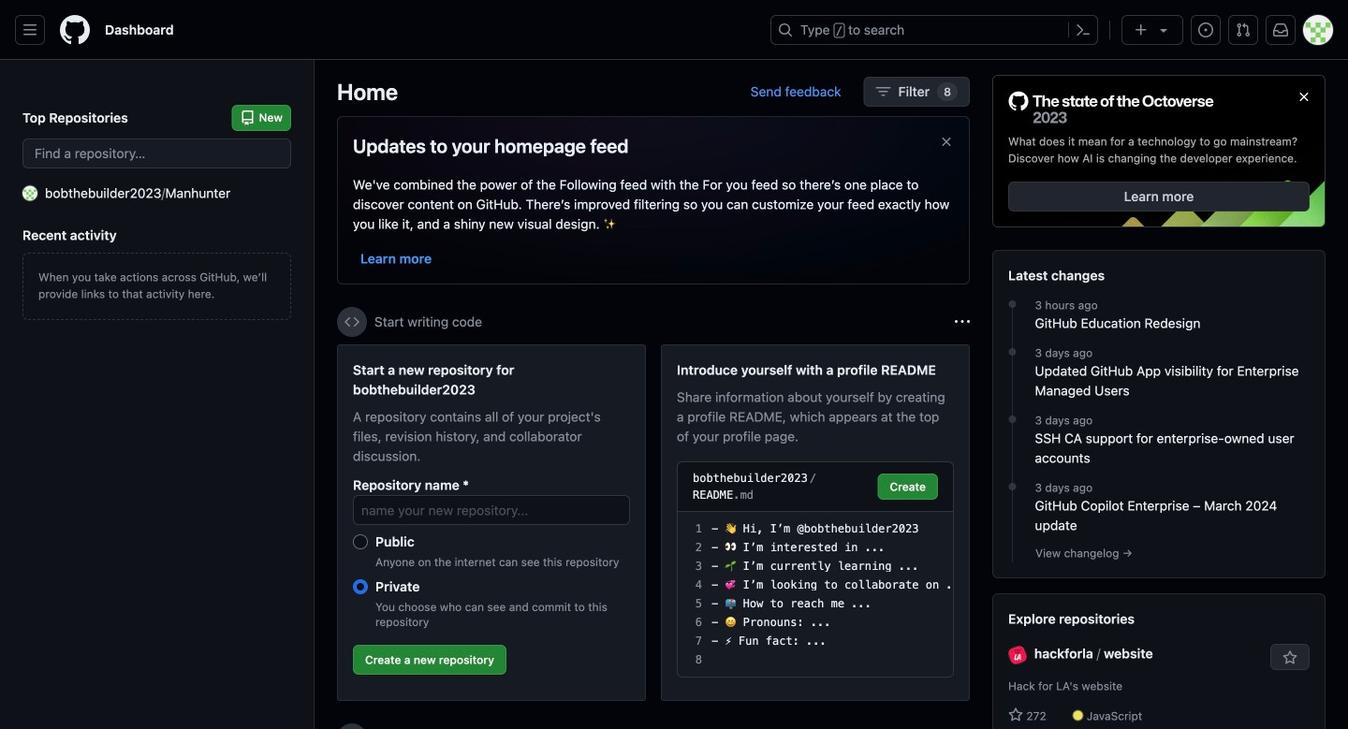 Task type: vqa. For each thing, say whether or not it's contained in the screenshot.
first the These results are generated by GitHub computers element from the top
no



Task type: describe. For each thing, give the bounding box(es) containing it.
star this repository image
[[1283, 651, 1298, 666]]

star image
[[1008, 708, 1023, 723]]

notifications image
[[1273, 22, 1288, 37]]

triangle down image
[[1156, 22, 1171, 37]]

start a new repository element
[[337, 345, 646, 701]]

none radio inside start a new repository element
[[353, 580, 368, 595]]

Top Repositories search field
[[22, 139, 291, 169]]

why am i seeing this? image
[[955, 315, 970, 330]]

dot fill image
[[1005, 479, 1020, 494]]

explore repositories navigation
[[992, 594, 1326, 729]]

explore element
[[992, 75, 1326, 729]]

command palette image
[[1076, 22, 1091, 37]]

@hackforla profile image
[[1008, 646, 1027, 665]]

plus image
[[1134, 22, 1149, 37]]



Task type: locate. For each thing, give the bounding box(es) containing it.
Find a repository… text field
[[22, 139, 291, 169]]

filter image
[[876, 84, 891, 99]]

None submit
[[878, 474, 938, 500]]

code image
[[345, 315, 360, 330]]

dot fill image
[[1005, 297, 1020, 312], [1005, 345, 1020, 360], [1005, 412, 1020, 427]]

1 dot fill image from the top
[[1005, 297, 1020, 312]]

introduce yourself with a profile readme element
[[661, 345, 970, 701]]

None radio
[[353, 535, 368, 550]]

close image
[[1297, 89, 1312, 104]]

3 dot fill image from the top
[[1005, 412, 1020, 427]]

1 vertical spatial dot fill image
[[1005, 345, 1020, 360]]

None radio
[[353, 580, 368, 595]]

homepage image
[[60, 15, 90, 45]]

x image
[[939, 134, 954, 149]]

manhunter image
[[22, 186, 37, 201]]

git pull request image
[[1236, 22, 1251, 37]]

issue opened image
[[1198, 22, 1213, 37]]

name your new repository... text field
[[353, 495, 630, 525]]

0 vertical spatial dot fill image
[[1005, 297, 1020, 312]]

2 vertical spatial dot fill image
[[1005, 412, 1020, 427]]

2 dot fill image from the top
[[1005, 345, 1020, 360]]

none radio inside start a new repository element
[[353, 535, 368, 550]]

github logo image
[[1008, 91, 1214, 126]]

none submit inside introduce yourself with a profile readme element
[[878, 474, 938, 500]]



